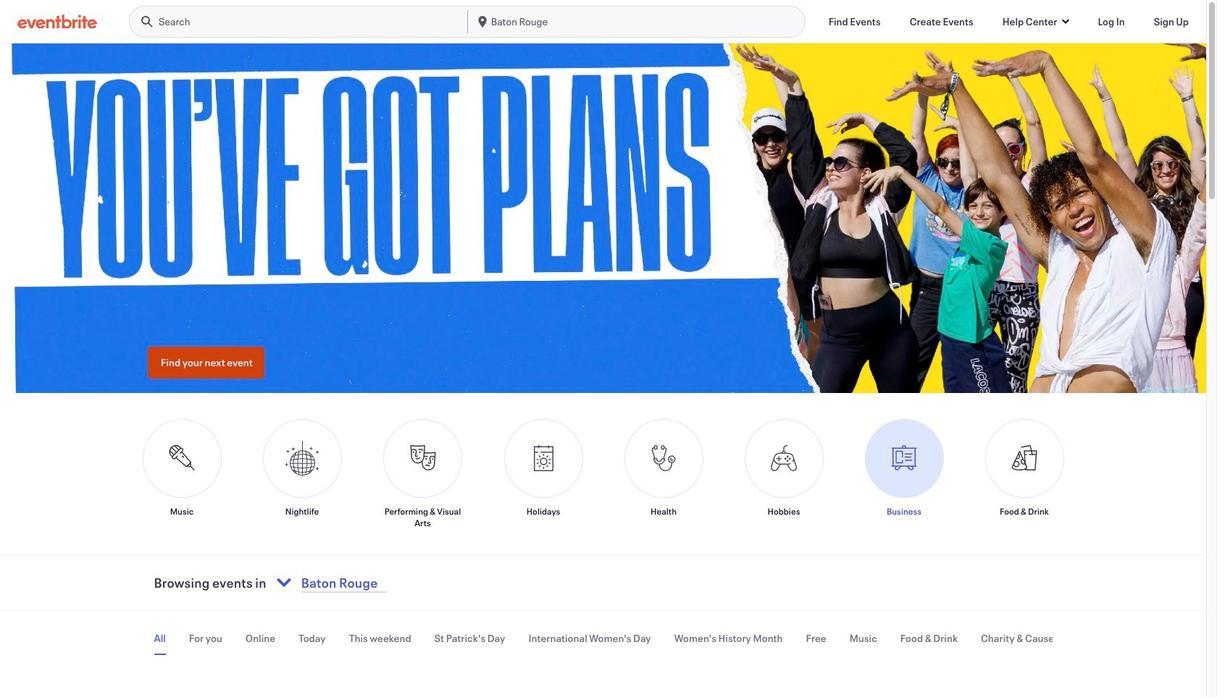 Task type: vqa. For each thing, say whether or not it's contained in the screenshot.
Sign Up element
yes



Task type: describe. For each thing, give the bounding box(es) containing it.
create events element
[[910, 14, 974, 29]]

homepage header image
[[0, 43, 1217, 393]]



Task type: locate. For each thing, give the bounding box(es) containing it.
eventbrite image
[[17, 14, 97, 29]]

None text field
[[297, 566, 482, 600]]

find events element
[[829, 14, 881, 29]]

log in element
[[1098, 14, 1125, 29]]

sign up element
[[1154, 14, 1189, 29]]



